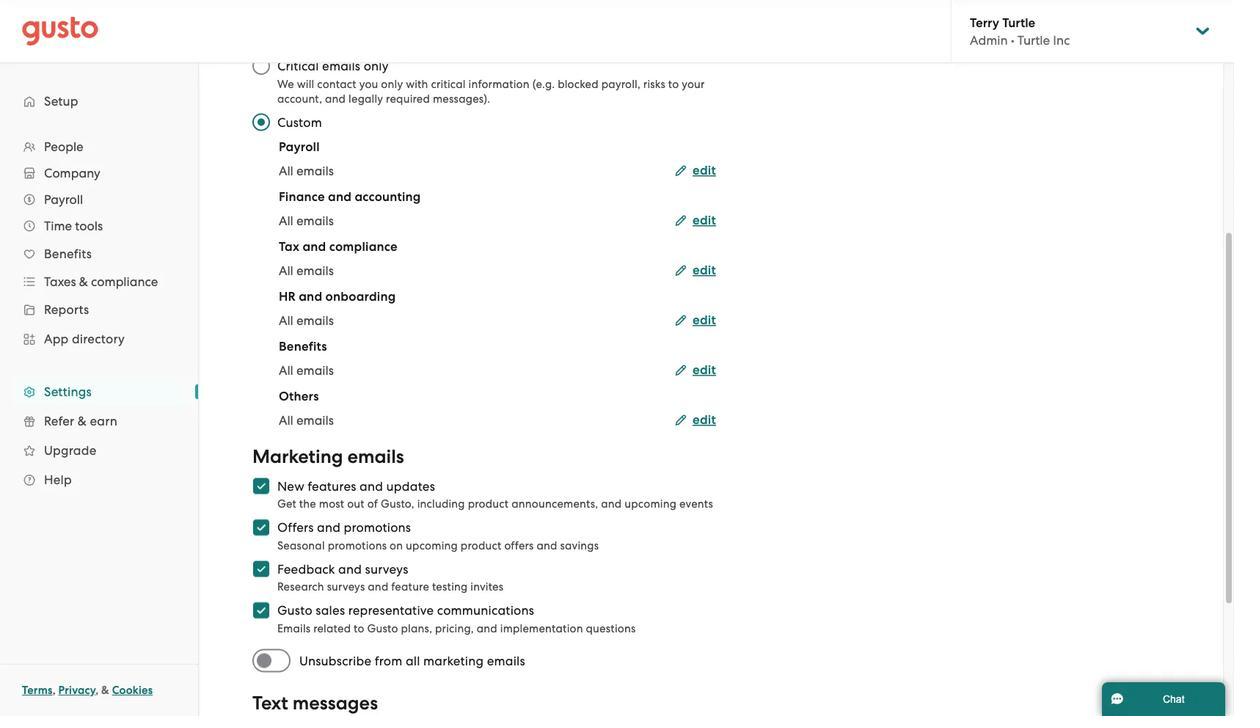 Task type: vqa. For each thing, say whether or not it's contained in the screenshot.
the leftmost the HR
no



Task type: locate. For each thing, give the bounding box(es) containing it.
all emails down others
[[279, 413, 334, 428]]

feedback
[[277, 562, 335, 577]]

payroll inside dropdown button
[[44, 192, 83, 207]]

& for earn
[[78, 414, 87, 429]]

surveys down feedback and surveys
[[327, 581, 365, 594]]

upcoming left events
[[625, 498, 677, 511]]

1 all from the top
[[279, 164, 294, 178]]

announcements,
[[512, 498, 599, 511]]

0 horizontal spatial benefits
[[44, 247, 92, 261]]

promotions down of at the left of the page
[[344, 521, 411, 536]]

edit button for payroll
[[675, 162, 716, 180]]

we will contact you only with critical information (e.g. blocked payroll, risks to your account, and legally required messages).
[[277, 78, 705, 105]]

and
[[325, 93, 346, 105], [328, 190, 352, 205], [303, 240, 326, 255], [299, 290, 323, 305], [360, 479, 383, 494], [601, 498, 622, 511], [317, 521, 341, 536], [537, 540, 558, 552], [338, 562, 362, 577], [368, 581, 389, 594], [477, 623, 498, 635]]

all up others
[[279, 363, 294, 378]]

emails for tax and compliance
[[297, 264, 334, 278]]

and down contact
[[325, 93, 346, 105]]

1 horizontal spatial upcoming
[[625, 498, 677, 511]]

compliance down benefits link on the top left of page
[[91, 275, 158, 289]]

emails down tax and compliance
[[297, 264, 334, 278]]

emails for hr and onboarding
[[297, 313, 334, 328]]

events
[[680, 498, 714, 511]]

information
[[469, 78, 530, 91]]

5 edit from the top
[[693, 363, 716, 378]]

benefits inside list
[[44, 247, 92, 261]]

edit button for finance and accounting
[[675, 212, 716, 230]]

testing
[[432, 581, 468, 594]]

to right risks
[[669, 78, 679, 91]]

0 horizontal spatial to
[[354, 623, 365, 635]]

communications
[[437, 604, 535, 619]]

surveys up research surveys and feature testing invites
[[365, 562, 409, 577]]

to
[[669, 78, 679, 91], [354, 623, 365, 635]]

sales
[[316, 604, 345, 619]]

contact
[[317, 78, 357, 91]]

turtle right •
[[1018, 33, 1051, 48]]

6 edit from the top
[[693, 413, 716, 428]]

compliance for taxes & compliance
[[91, 275, 158, 289]]

new
[[277, 479, 305, 494]]

tax
[[279, 240, 300, 255]]

4 edit button from the top
[[675, 312, 716, 330]]

1 vertical spatial promotions
[[328, 540, 387, 552]]

6 edit button from the top
[[675, 412, 716, 429]]

, left privacy link
[[53, 684, 56, 697]]

upcoming right on
[[406, 540, 458, 552]]

benefits link
[[15, 241, 184, 267]]

help
[[44, 473, 72, 487]]

edit button for benefits
[[675, 362, 716, 380]]

Custom radio
[[245, 106, 277, 139]]

only
[[364, 59, 389, 74], [381, 78, 403, 91]]

you
[[360, 78, 378, 91]]

compliance inside the taxes & compliance dropdown button
[[91, 275, 158, 289]]

compliance
[[329, 240, 398, 255], [91, 275, 158, 289]]

5 all emails from the top
[[279, 363, 334, 378]]

0 vertical spatial surveys
[[365, 562, 409, 577]]

terms , privacy , & cookies
[[22, 684, 153, 697]]

payroll up time
[[44, 192, 83, 207]]

emails up others
[[297, 363, 334, 378]]

all down tax
[[279, 264, 294, 278]]

app
[[44, 332, 69, 347]]

emails for others
[[297, 413, 334, 428]]

benefits up others
[[279, 340, 327, 355]]

company button
[[15, 160, 184, 186]]

4 edit from the top
[[693, 313, 716, 328]]

1 vertical spatial benefits
[[279, 340, 327, 355]]

emails down finance
[[297, 214, 334, 228]]

1 vertical spatial payroll
[[44, 192, 83, 207]]

0 horizontal spatial compliance
[[91, 275, 158, 289]]

others
[[279, 389, 319, 405]]

1 vertical spatial &
[[78, 414, 87, 429]]

app directory
[[44, 332, 125, 347]]

0 vertical spatial compliance
[[329, 240, 398, 255]]

edit for others
[[693, 413, 716, 428]]

& left earn
[[78, 414, 87, 429]]

legally
[[349, 93, 383, 105]]

research
[[277, 581, 324, 594]]

setup
[[44, 94, 78, 109]]

the
[[299, 498, 316, 511]]

and down communications
[[477, 623, 498, 635]]

critical emails only
[[277, 59, 389, 74]]

0 horizontal spatial payroll
[[44, 192, 83, 207]]

get
[[277, 498, 297, 511]]

all for others
[[279, 413, 294, 428]]

3 edit from the top
[[693, 263, 716, 278]]

0 horizontal spatial gusto
[[277, 604, 313, 619]]

1 edit from the top
[[693, 163, 716, 178]]

list
[[0, 134, 198, 495]]

1 vertical spatial to
[[354, 623, 365, 635]]

edit button for hr and onboarding
[[675, 312, 716, 330]]

4 all emails from the top
[[279, 313, 334, 328]]

1 vertical spatial upcoming
[[406, 540, 458, 552]]

1 horizontal spatial ,
[[96, 684, 99, 697]]

only up required
[[381, 78, 403, 91]]

2 all emails from the top
[[279, 214, 334, 228]]

to inside we will contact you only with critical information (e.g. blocked payroll, risks to your account, and legally required messages).
[[669, 78, 679, 91]]

all emails up others
[[279, 363, 334, 378]]

emails down implementation
[[487, 654, 526, 669]]

all up finance
[[279, 164, 294, 178]]

& left cookies
[[101, 684, 109, 697]]

marketing emails
[[252, 446, 404, 468]]

2 edit from the top
[[693, 213, 716, 228]]

all down others
[[279, 413, 294, 428]]

benefits down time tools
[[44, 247, 92, 261]]

emails
[[322, 59, 361, 74], [297, 164, 334, 178], [297, 214, 334, 228], [297, 264, 334, 278], [297, 313, 334, 328], [297, 363, 334, 378], [297, 413, 334, 428], [348, 446, 404, 468], [487, 654, 526, 669]]

0 vertical spatial benefits
[[44, 247, 92, 261]]

time tools button
[[15, 213, 184, 239]]

2 edit button from the top
[[675, 212, 716, 230]]

your
[[682, 78, 705, 91]]

gusto
[[277, 604, 313, 619], [367, 623, 398, 635]]

all for finance and accounting
[[279, 214, 294, 228]]

refer & earn
[[44, 414, 117, 429]]

2 vertical spatial &
[[101, 684, 109, 697]]

edit for tax and compliance
[[693, 263, 716, 278]]

features
[[308, 479, 357, 494]]

all
[[279, 164, 294, 178], [279, 214, 294, 228], [279, 264, 294, 278], [279, 313, 294, 328], [279, 363, 294, 378], [279, 413, 294, 428]]

0 vertical spatial product
[[468, 498, 509, 511]]

& right taxes
[[79, 275, 88, 289]]

edit
[[693, 163, 716, 178], [693, 213, 716, 228], [693, 263, 716, 278], [693, 313, 716, 328], [693, 363, 716, 378], [693, 413, 716, 428]]

•
[[1011, 33, 1015, 48]]

product left offers
[[461, 540, 502, 552]]

critical
[[277, 59, 319, 74]]

2 all from the top
[[279, 214, 294, 228]]

1 all emails from the top
[[279, 164, 334, 178]]

all for payroll
[[279, 164, 294, 178]]

1 vertical spatial only
[[381, 78, 403, 91]]

4 all from the top
[[279, 313, 294, 328]]

promotions
[[344, 521, 411, 536], [328, 540, 387, 552]]

onboarding
[[326, 290, 396, 305]]

Feedback and surveys checkbox
[[245, 554, 277, 586]]

0 vertical spatial &
[[79, 275, 88, 289]]

emails for benefits
[[297, 363, 334, 378]]

most
[[319, 498, 345, 511]]

and right tax
[[303, 240, 326, 255]]

terry
[[971, 15, 1000, 30]]

taxes
[[44, 275, 76, 289]]

1 vertical spatial gusto
[[367, 623, 398, 635]]

0 horizontal spatial ,
[[53, 684, 56, 697]]

emails
[[277, 623, 311, 635]]

compliance up the onboarding
[[329, 240, 398, 255]]

messages).
[[433, 93, 491, 105]]

3 edit button from the top
[[675, 262, 716, 280]]

all for hr and onboarding
[[279, 313, 294, 328]]

1 vertical spatial compliance
[[91, 275, 158, 289]]

all emails up finance
[[279, 164, 334, 178]]

all emails down tax
[[279, 264, 334, 278]]

payroll down custom
[[279, 140, 320, 155]]

0 vertical spatial turtle
[[1003, 15, 1036, 30]]

blocked
[[558, 78, 599, 91]]

and right finance
[[328, 190, 352, 205]]

compliance for tax and compliance
[[329, 240, 398, 255]]

1 horizontal spatial to
[[669, 78, 679, 91]]

0 vertical spatial gusto
[[277, 604, 313, 619]]

refer
[[44, 414, 74, 429]]

6 all emails from the top
[[279, 413, 334, 428]]

all emails down finance
[[279, 214, 334, 228]]

promotions down offers and promotions
[[328, 540, 387, 552]]

5 all from the top
[[279, 363, 294, 378]]

edit for benefits
[[693, 363, 716, 378]]

1 horizontal spatial compliance
[[329, 240, 398, 255]]

all up tax
[[279, 214, 294, 228]]

custom
[[277, 115, 322, 130]]

cookies button
[[112, 682, 153, 700]]

edit button
[[675, 162, 716, 180], [675, 212, 716, 230], [675, 262, 716, 280], [675, 312, 716, 330], [675, 362, 716, 380], [675, 412, 716, 429]]

inc
[[1054, 33, 1071, 48]]

0 horizontal spatial upcoming
[[406, 540, 458, 552]]

all down hr
[[279, 313, 294, 328]]

people button
[[15, 134, 184, 160]]

all emails down hr
[[279, 313, 334, 328]]

0 vertical spatial to
[[669, 78, 679, 91]]

privacy link
[[58, 684, 96, 697]]

upgrade
[[44, 443, 97, 458]]

to right related
[[354, 623, 365, 635]]

hr and onboarding
[[279, 290, 396, 305]]

emails down others
[[297, 413, 334, 428]]

invites
[[471, 581, 504, 594]]

and right announcements,
[[601, 498, 622, 511]]

turtle up •
[[1003, 15, 1036, 30]]

& inside dropdown button
[[79, 275, 88, 289]]

and down offers and promotions
[[338, 562, 362, 577]]

Gusto sales representative communications checkbox
[[245, 595, 277, 627]]

emails for finance and accounting
[[297, 214, 334, 228]]

edit for payroll
[[693, 163, 716, 178]]

3 all from the top
[[279, 264, 294, 278]]

only up you
[[364, 59, 389, 74]]

emails up finance
[[297, 164, 334, 178]]

, left cookies
[[96, 684, 99, 697]]

gusto up emails
[[277, 604, 313, 619]]

home image
[[22, 17, 98, 46]]

emails for payroll
[[297, 164, 334, 178]]

account,
[[277, 93, 322, 105]]

1 horizontal spatial benefits
[[279, 340, 327, 355]]

and inside we will contact you only with critical information (e.g. blocked payroll, risks to your account, and legally required messages).
[[325, 93, 346, 105]]

offers
[[505, 540, 534, 552]]

3 all emails from the top
[[279, 264, 334, 278]]

risks
[[644, 78, 666, 91]]

emails down hr and onboarding
[[297, 313, 334, 328]]

and right offers
[[537, 540, 558, 552]]

1 edit button from the top
[[675, 162, 716, 180]]

6 all from the top
[[279, 413, 294, 428]]

5 edit button from the top
[[675, 362, 716, 380]]

new features and updates
[[277, 479, 435, 494]]

gusto down representative in the left bottom of the page
[[367, 623, 398, 635]]

all emails for finance and accounting
[[279, 214, 334, 228]]

1 horizontal spatial payroll
[[279, 140, 320, 155]]

product right including
[[468, 498, 509, 511]]



Task type: describe. For each thing, give the bounding box(es) containing it.
related
[[314, 623, 351, 635]]

representative
[[348, 604, 434, 619]]

gusto navigation element
[[0, 63, 198, 518]]

marketing
[[424, 654, 484, 669]]

1 horizontal spatial gusto
[[367, 623, 398, 635]]

all emails for payroll
[[279, 164, 334, 178]]

reports link
[[15, 297, 184, 323]]

we
[[277, 78, 294, 91]]

admin
[[971, 33, 1008, 48]]

company
[[44, 166, 100, 181]]

chat
[[1164, 694, 1185, 705]]

finance and accounting
[[279, 190, 421, 205]]

pricing,
[[435, 623, 474, 635]]

out
[[347, 498, 365, 511]]

emails up new features and updates at the left bottom
[[348, 446, 404, 468]]

only inside we will contact you only with critical information (e.g. blocked payroll, risks to your account, and legally required messages).
[[381, 78, 403, 91]]

gusto sales representative communications
[[277, 604, 535, 619]]

tools
[[75, 219, 103, 233]]

get the most out of gusto, including product announcements, and upcoming events
[[277, 498, 714, 511]]

upgrade link
[[15, 438, 184, 464]]

& for compliance
[[79, 275, 88, 289]]

from
[[375, 654, 403, 669]]

all for benefits
[[279, 363, 294, 378]]

edit for hr and onboarding
[[693, 313, 716, 328]]

all
[[406, 654, 420, 669]]

1 vertical spatial product
[[461, 540, 502, 552]]

gusto,
[[381, 498, 415, 511]]

unsubscribe
[[299, 654, 372, 669]]

with
[[406, 78, 428, 91]]

emails up contact
[[322, 59, 361, 74]]

and down most
[[317, 521, 341, 536]]

terms
[[22, 684, 53, 697]]

1 vertical spatial turtle
[[1018, 33, 1051, 48]]

all emails for hr and onboarding
[[279, 313, 334, 328]]

time tools
[[44, 219, 103, 233]]

including
[[417, 498, 465, 511]]

Offers and promotions checkbox
[[245, 512, 277, 544]]

2 , from the left
[[96, 684, 99, 697]]

accounting
[[355, 190, 421, 205]]

messages
[[293, 693, 378, 715]]

text messages
[[252, 693, 378, 715]]

Unsubscribe from all marketing emails checkbox
[[252, 645, 299, 678]]

help link
[[15, 467, 184, 493]]

directory
[[72, 332, 125, 347]]

unsubscribe from all marketing emails
[[299, 654, 526, 669]]

time
[[44, 219, 72, 233]]

offers and promotions
[[277, 521, 411, 536]]

cookies
[[112, 684, 153, 697]]

seasonal promotions on upcoming product offers and savings
[[277, 540, 599, 552]]

critical
[[431, 78, 466, 91]]

finance
[[279, 190, 325, 205]]

on
[[390, 540, 403, 552]]

(e.g.
[[533, 78, 555, 91]]

0 vertical spatial payroll
[[279, 140, 320, 155]]

feedback and surveys
[[277, 562, 409, 577]]

hr
[[279, 290, 296, 305]]

terry turtle admin • turtle inc
[[971, 15, 1071, 48]]

payroll button
[[15, 186, 184, 213]]

1 vertical spatial surveys
[[327, 581, 365, 594]]

of
[[368, 498, 378, 511]]

0 vertical spatial upcoming
[[625, 498, 677, 511]]

and up of at the left of the page
[[360, 479, 383, 494]]

questions
[[586, 623, 636, 635]]

updates
[[387, 479, 435, 494]]

edit for finance and accounting
[[693, 213, 716, 228]]

terms link
[[22, 684, 53, 697]]

research surveys and feature testing invites
[[277, 581, 504, 594]]

feature
[[392, 581, 430, 594]]

all emails for others
[[279, 413, 334, 428]]

all emails for benefits
[[279, 363, 334, 378]]

chat button
[[1103, 683, 1226, 717]]

taxes & compliance
[[44, 275, 158, 289]]

text
[[252, 693, 288, 715]]

1 , from the left
[[53, 684, 56, 697]]

0 vertical spatial only
[[364, 59, 389, 74]]

tax and compliance
[[279, 240, 398, 255]]

reports
[[44, 302, 89, 317]]

taxes & compliance button
[[15, 269, 184, 295]]

New features and updates checkbox
[[245, 471, 277, 503]]

plans,
[[401, 623, 433, 635]]

0 vertical spatial promotions
[[344, 521, 411, 536]]

all emails for tax and compliance
[[279, 264, 334, 278]]

all for tax and compliance
[[279, 264, 294, 278]]

privacy
[[58, 684, 96, 697]]

payroll,
[[602, 78, 641, 91]]

and right hr
[[299, 290, 323, 305]]

marketing
[[252, 446, 343, 468]]

earn
[[90, 414, 117, 429]]

Critical emails only radio
[[245, 50, 277, 83]]

settings link
[[15, 379, 184, 405]]

list containing people
[[0, 134, 198, 495]]

edit button for others
[[675, 412, 716, 429]]

savings
[[560, 540, 599, 552]]

edit button for tax and compliance
[[675, 262, 716, 280]]

offers
[[277, 521, 314, 536]]

will
[[297, 78, 314, 91]]

and up representative in the left bottom of the page
[[368, 581, 389, 594]]

people
[[44, 139, 83, 154]]

app directory link
[[15, 326, 184, 352]]

refer & earn link
[[15, 408, 184, 435]]

seasonal
[[277, 540, 325, 552]]

emails related to gusto plans, pricing, and implementation questions
[[277, 623, 636, 635]]

settings
[[44, 385, 92, 399]]



